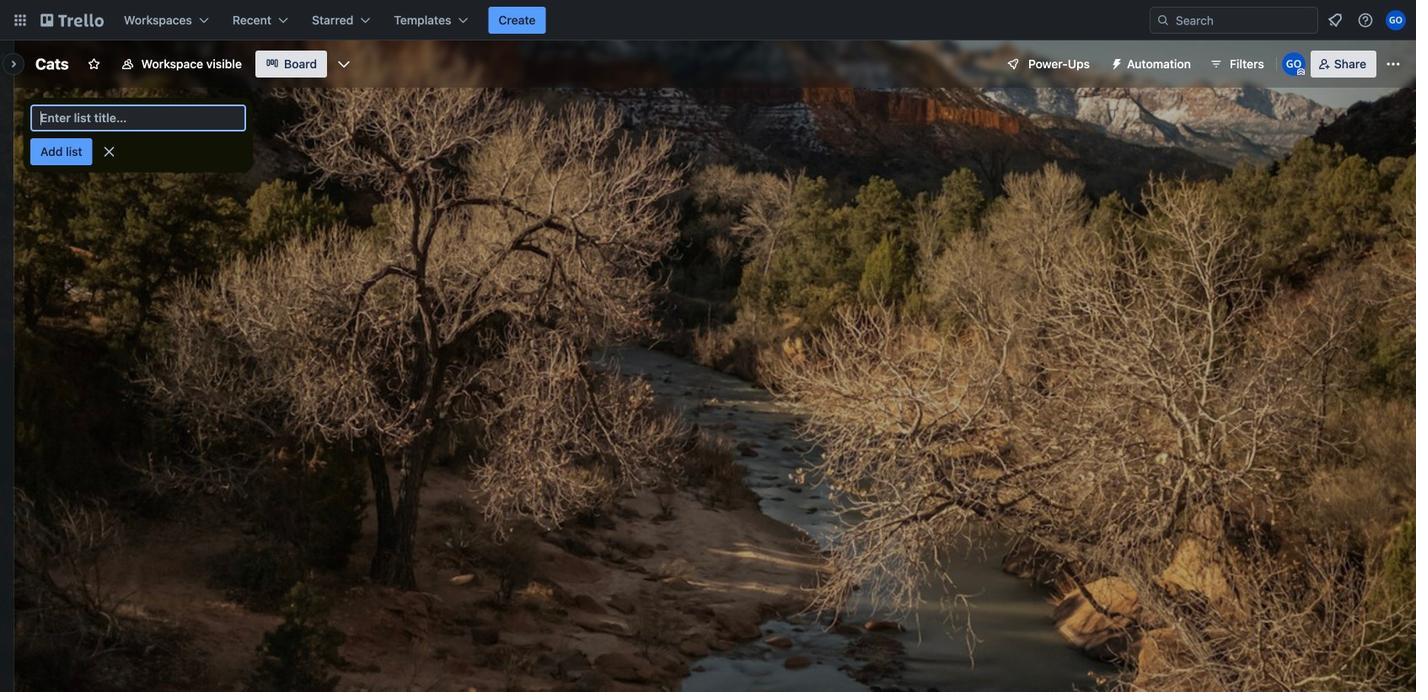 Task type: describe. For each thing, give the bounding box(es) containing it.
primary element
[[0, 0, 1417, 40]]

gary orlando (garyorlando) image
[[1283, 52, 1306, 76]]

show menu image
[[1386, 56, 1402, 73]]

Search field
[[1171, 8, 1318, 33]]

cancel list editing image
[[101, 143, 118, 160]]

Enter list title… text field
[[30, 105, 246, 132]]

0 notifications image
[[1326, 10, 1346, 30]]

sm image
[[1104, 51, 1128, 74]]

back to home image
[[40, 7, 104, 34]]

Board name text field
[[27, 51, 77, 78]]



Task type: locate. For each thing, give the bounding box(es) containing it.
star or unstar board image
[[87, 57, 101, 71]]

customize views image
[[336, 56, 353, 73]]

gary orlando (garyorlando) image
[[1386, 10, 1407, 30]]

open information menu image
[[1358, 12, 1375, 29]]

this member is an admin of this board. image
[[1298, 68, 1305, 76]]

search image
[[1157, 13, 1171, 27]]



Task type: vqa. For each thing, say whether or not it's contained in the screenshot.
the leftmost Gary Orlando (Garyorlando) 'image'
yes



